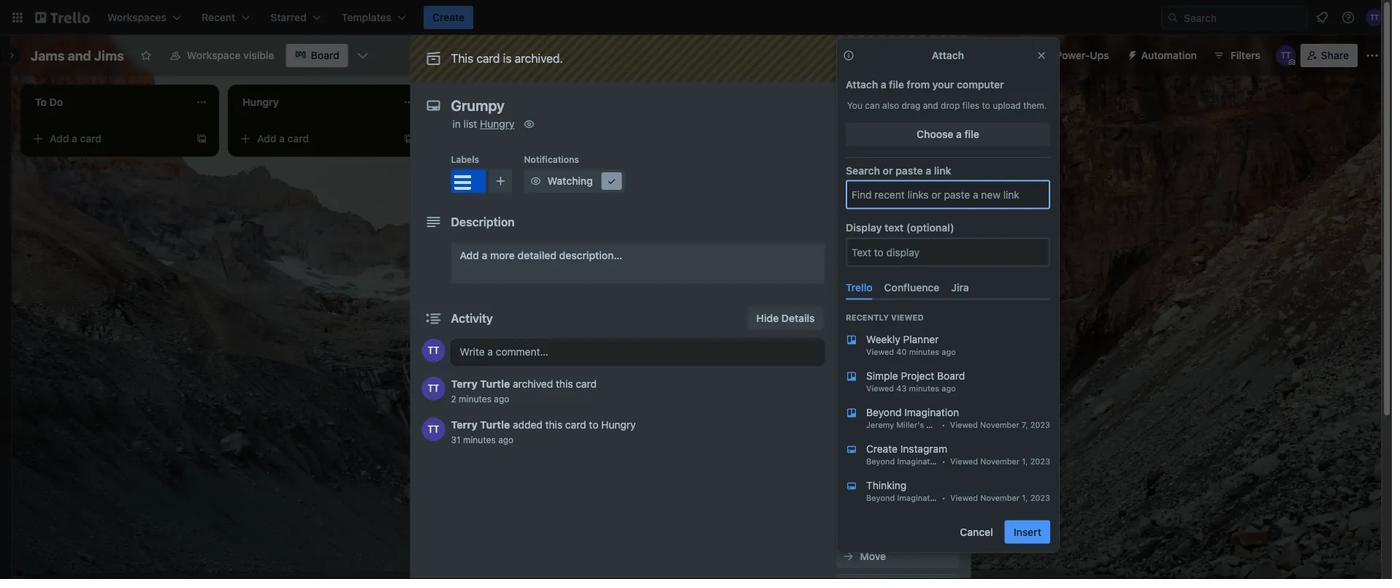 Task type: vqa. For each thing, say whether or not it's contained in the screenshot.


Task type: locate. For each thing, give the bounding box(es) containing it.
0 horizontal spatial add a card
[[50, 133, 102, 145]]

you
[[847, 100, 863, 110]]

create button
[[424, 6, 473, 29]]

trello.board image down the recently in the right of the page
[[846, 334, 857, 346]]

create from template… image for first add a card button
[[196, 133, 207, 145]]

share button
[[1301, 44, 1358, 67]]

1 horizontal spatial add a card button
[[234, 127, 397, 150]]

0 vertical spatial terry turtle (terryturtle) image
[[1366, 9, 1383, 26]]

0 vertical spatial turtle
[[480, 378, 510, 390]]

to up search
[[856, 148, 865, 158]]

0 horizontal spatial board
[[311, 49, 339, 61]]

1 vertical spatial imagination
[[897, 456, 942, 466]]

list down your
[[939, 95, 953, 107]]

1 horizontal spatial hungry
[[601, 419, 636, 431]]

2 1, from the top
[[1022, 493, 1028, 502]]

2 add a card from the left
[[257, 133, 309, 145]]

turtle inside terry turtle added this card to hungry 31 minutes ago
[[480, 419, 510, 431]]

a
[[881, 79, 886, 91], [956, 128, 962, 140], [72, 133, 77, 145], [279, 133, 285, 145], [487, 133, 492, 145], [926, 164, 931, 176], [482, 249, 487, 261]]

1 trello.board image from the top
[[846, 334, 857, 346]]

imagination down 'good'
[[897, 493, 942, 502]]

2 trello.board image from the top
[[846, 371, 857, 382]]

fields
[[900, 344, 929, 356]]

• down instagram
[[942, 456, 946, 466]]

0 vertical spatial imagination
[[904, 406, 959, 418]]

2023 right 7,
[[1030, 420, 1050, 429]]

sm image inside automation button
[[1121, 44, 1141, 64]]

board left customize views "icon"
[[311, 49, 339, 61]]

beyond up thinking
[[866, 456, 895, 466]]

labels up display
[[860, 198, 892, 210]]

trello.board image for simple
[[846, 371, 857, 382]]

2 turtle from the top
[[480, 419, 510, 431]]

minutes right "31"
[[463, 435, 496, 445]]

2 vertical spatial imagination
[[897, 493, 942, 502]]

open information menu image
[[1341, 10, 1356, 25]]

sm image down actions
[[841, 549, 856, 564]]

0 vertical spatial terry
[[451, 378, 478, 390]]

insert button
[[1005, 520, 1050, 544]]

1 beyond from the top
[[866, 406, 902, 418]]

filters
[[1230, 49, 1260, 61]]

archived.
[[515, 51, 563, 65]]

1 vertical spatial attach
[[846, 79, 878, 91]]

1 vertical spatial terry
[[451, 419, 478, 431]]

2023
[[1030, 420, 1050, 429], [1030, 456, 1050, 466], [1030, 493, 1050, 502]]

viewed up 'create instagram beyond imagination • viewed november 1, 2023'
[[950, 420, 978, 429]]

create from template… image for 2nd add a card button from right
[[403, 133, 415, 145]]

recently viewed
[[846, 313, 924, 322]]

1 horizontal spatial attach
[[932, 49, 964, 61]]

this right added
[[545, 419, 562, 431]]

minutes inside terry turtle added this card to hungry 31 minutes ago
[[463, 435, 496, 445]]

1 horizontal spatial add a card
[[257, 133, 309, 145]]

card
[[476, 51, 500, 65], [80, 133, 102, 145], [287, 133, 309, 145], [495, 133, 516, 145], [867, 148, 886, 158], [576, 378, 597, 390], [565, 419, 586, 431]]

viewed up cancel
[[950, 493, 978, 502]]

november inside 'create instagram beyond imagination • viewed november 1, 2023'
[[980, 456, 1020, 466]]

detailed
[[518, 249, 557, 261]]

0 horizontal spatial terry turtle (terryturtle) image
[[422, 418, 445, 441]]

jims
[[94, 47, 124, 63]]

and left the jims
[[68, 47, 91, 63]]

terry
[[451, 378, 478, 390], [451, 419, 478, 431]]

sm image inside move link
[[841, 549, 856, 564]]

minutes inside weekly planner viewed 40 minutes ago
[[909, 347, 939, 356]]

november
[[980, 420, 1019, 429], [980, 456, 1020, 466], [980, 493, 1020, 502]]

november up cancel
[[980, 493, 1020, 502]]

hide details link
[[748, 307, 823, 330]]

search image
[[1167, 12, 1179, 23]]

terry turtle (terryturtle) image left "31"
[[422, 418, 445, 441]]

0 vertical spatial to
[[982, 100, 990, 110]]

2 vertical spatial beyond
[[866, 493, 895, 502]]

imagination
[[904, 406, 959, 418], [897, 456, 942, 466], [897, 493, 942, 502]]

or
[[883, 164, 893, 176]]

to right files
[[982, 100, 990, 110]]

ago inside simple project board viewed 43 minutes ago
[[942, 383, 956, 393]]

0 horizontal spatial file
[[889, 79, 904, 91]]

0 vertical spatial beyond
[[866, 406, 902, 418]]

1 turtle from the top
[[480, 378, 510, 390]]

sm image up display
[[841, 197, 856, 212]]

add inside 'button'
[[876, 95, 896, 107]]

sm image
[[522, 117, 536, 131], [841, 168, 856, 183], [604, 174, 619, 188], [841, 549, 856, 564]]

trello.board image inside simple project board option
[[846, 371, 857, 382]]

1 vertical spatial automation
[[837, 440, 886, 451]]

sm image inside labels link
[[841, 197, 856, 212]]

description
[[451, 215, 515, 229]]

1 • from the top
[[942, 420, 945, 429]]

ups right "close popover" image
[[1090, 49, 1109, 61]]

1 2023 from the top
[[1030, 420, 1050, 429]]

0 horizontal spatial power-
[[837, 382, 867, 392]]

display text (optional)
[[846, 222, 954, 234]]

0 vertical spatial and
[[68, 47, 91, 63]]

1 vertical spatial this
[[545, 419, 562, 431]]

0 vertical spatial trello.card image
[[846, 444, 857, 455]]

to inside terry turtle added this card to hungry 31 minutes ago
[[589, 419, 598, 431]]

1 vertical spatial november
[[980, 456, 1020, 466]]

thinking option
[[834, 472, 1062, 509]]

dates
[[860, 257, 888, 269]]

beyond down thinking
[[866, 493, 895, 502]]

2 vertical spatial •
[[942, 493, 946, 502]]

1 vertical spatial list
[[463, 118, 477, 130]]

0 vertical spatial ups
[[1090, 49, 1109, 61]]

visible
[[243, 49, 274, 61]]

1 horizontal spatial list
[[939, 95, 953, 107]]

• down idea
[[942, 493, 946, 502]]

1 1, from the top
[[1022, 456, 1028, 466]]

project
[[901, 370, 934, 382]]

workspace
[[187, 49, 241, 61]]

viewed right idea
[[950, 456, 978, 466]]

3 beyond from the top
[[866, 493, 895, 502]]

choose
[[917, 128, 953, 140]]

terry up '2'
[[451, 378, 478, 390]]

miller's
[[896, 420, 924, 429]]

viewed up planner in the bottom right of the page
[[891, 313, 924, 322]]

0 vertical spatial power-ups
[[1056, 49, 1109, 61]]

checklist
[[860, 228, 905, 240]]

2 terry from the top
[[451, 419, 478, 431]]

1 create from template… image from the left
[[196, 133, 207, 145]]

list right in
[[463, 118, 477, 130]]

power-
[[1056, 49, 1090, 61], [837, 382, 867, 392], [882, 403, 916, 415]]

attachment button
[[837, 280, 959, 304]]

sm image inside watching 'button'
[[528, 174, 543, 188]]

this
[[556, 378, 573, 390], [545, 419, 562, 431]]

0 horizontal spatial labels
[[451, 154, 479, 164]]

custom fields button
[[837, 343, 959, 358]]

sm image left the cover
[[841, 314, 856, 329]]

0 vertical spatial hungry
[[480, 118, 515, 130]]

tab list
[[840, 276, 1056, 300]]

november left 7,
[[980, 420, 1019, 429]]

terry turtle (terryturtle) image
[[1276, 45, 1296, 66], [422, 339, 445, 362], [422, 377, 445, 400]]

good
[[901, 463, 927, 475]]

trello.card image
[[846, 444, 857, 455], [846, 480, 857, 492]]

viewed inside beyond imagination option
[[950, 420, 978, 429]]

attach up your
[[932, 49, 964, 61]]

power- up trello.board icon
[[837, 382, 867, 392]]

1 vertical spatial power-
[[837, 382, 867, 392]]

0 vertical spatial 2023
[[1030, 420, 1050, 429]]

this for archived
[[556, 378, 573, 390]]

ups up jeremy miller's workspace
[[916, 403, 935, 415]]

sm image right power-ups button
[[1121, 44, 1141, 64]]

turtle up 31 minutes ago link
[[480, 419, 510, 431]]

confluence
[[884, 281, 939, 293]]

turtle up 2 minutes ago link
[[480, 378, 510, 390]]

2 vertical spatial ups
[[916, 403, 935, 415]]

2 beyond from the top
[[866, 456, 895, 466]]

november down • viewed november 7, 2023
[[980, 456, 1020, 466]]

(optional)
[[906, 222, 954, 234]]

0 horizontal spatial create
[[432, 11, 465, 23]]

imagination inside thinking beyond imagination • viewed november 1, 2023
[[897, 493, 942, 502]]

3 2023 from the top
[[1030, 493, 1050, 502]]

viewed inside simple project board viewed 43 minutes ago
[[866, 383, 894, 393]]

• inside beyond imagination option
[[942, 420, 945, 429]]

beyond inside thinking beyond imagination • viewed november 1, 2023
[[866, 493, 895, 502]]

beyond
[[866, 406, 902, 418], [866, 456, 895, 466], [866, 493, 895, 502]]

1 vertical spatial beyond
[[866, 456, 895, 466]]

1 vertical spatial turtle
[[480, 419, 510, 431]]

trello.board image inside "weekly planner" "option"
[[846, 334, 857, 346]]

terry inside terry turtle archived this card 2 minutes ago
[[451, 378, 478, 390]]

1 vertical spatial labels
[[860, 198, 892, 210]]

thinking beyond imagination • viewed november 1, 2023
[[866, 479, 1050, 502]]

1 vertical spatial trello.card image
[[846, 480, 857, 492]]

1 horizontal spatial create from template… image
[[403, 133, 415, 145]]

1 vertical spatial and
[[923, 100, 938, 110]]

sm image for labels
[[841, 197, 856, 212]]

labels up color: blue, title: none image
[[451, 154, 479, 164]]

move
[[860, 550, 886, 562]]

0 horizontal spatial add a card button
[[26, 127, 190, 150]]

custom fields
[[860, 344, 929, 356]]

viewed inside thinking beyond imagination • viewed november 1, 2023
[[950, 493, 978, 502]]

trello.card image left thinking
[[846, 480, 857, 492]]

1 horizontal spatial power-ups
[[1056, 49, 1109, 61]]

sm image right watching at top left
[[604, 174, 619, 188]]

2 add a card button from the left
[[234, 127, 397, 150]]

imagination down instagram
[[897, 456, 942, 466]]

imagination up jeremy miller's workspace
[[904, 406, 959, 418]]

2 horizontal spatial to
[[982, 100, 990, 110]]

turtle
[[480, 378, 510, 390], [480, 419, 510, 431]]

idea
[[929, 463, 950, 475]]

2 vertical spatial 2023
[[1030, 493, 1050, 502]]

beyond inside 'create instagram beyond imagination • viewed november 1, 2023'
[[866, 456, 895, 466]]

0 vertical spatial trello.board image
[[846, 334, 857, 346]]

description…
[[559, 249, 622, 261]]

attach up you
[[846, 79, 878, 91]]

activity
[[451, 311, 493, 325]]

your
[[932, 79, 954, 91]]

create for create
[[432, 11, 465, 23]]

3 november from the top
[[980, 493, 1020, 502]]

create up mark
[[866, 443, 898, 455]]

planner
[[903, 333, 939, 345]]

0 vertical spatial create
[[432, 11, 465, 23]]

0 vertical spatial file
[[889, 79, 904, 91]]

1 trello.card image from the top
[[846, 444, 857, 455]]

1 vertical spatial •
[[942, 456, 946, 466]]

0 vertical spatial attach
[[932, 49, 964, 61]]

viewed down simple at the bottom of the page
[[866, 383, 894, 393]]

choose a file element
[[846, 123, 1050, 146]]

3 • from the top
[[942, 493, 946, 502]]

2 • from the top
[[942, 456, 946, 466]]

add button button
[[837, 486, 959, 510]]

Search field
[[1179, 7, 1307, 28]]

trello.card image down trello.board icon
[[846, 444, 857, 455]]

notifications
[[524, 154, 579, 164]]

power- up miller's on the bottom right of page
[[882, 403, 916, 415]]

ago up simple project board option
[[942, 347, 956, 356]]

power- right "close popover" image
[[1056, 49, 1090, 61]]

terry turtle (terryturtle) image right open information menu image
[[1366, 9, 1383, 26]]

beyond up jeremy
[[866, 406, 902, 418]]

0 horizontal spatial automation
[[837, 440, 886, 451]]

drag
[[902, 100, 920, 110]]

2 vertical spatial november
[[980, 493, 1020, 502]]

sm image down add to card
[[841, 168, 856, 183]]

1 vertical spatial create
[[866, 443, 898, 455]]

0 vertical spatial •
[[942, 420, 945, 429]]

to right added
[[589, 419, 598, 431]]

this inside terry turtle added this card to hungry 31 minutes ago
[[545, 419, 562, 431]]

automation down 'search' image
[[1141, 49, 1197, 61]]

link
[[934, 164, 951, 176]]

beyond imagination
[[866, 406, 959, 418]]

create instagram option
[[834, 436, 1062, 472]]

0 vertical spatial 1,
[[1022, 456, 1028, 466]]

simple project board viewed 43 minutes ago
[[866, 370, 965, 393]]

viewed down weekly
[[866, 347, 894, 356]]

imagination inside 'create instagram beyond imagination • viewed november 1, 2023'
[[897, 456, 942, 466]]

1, down 7,
[[1022, 456, 1028, 466]]

weekly planner viewed 40 minutes ago
[[866, 333, 956, 356]]

cancel
[[960, 526, 993, 538]]

this right the archived
[[556, 378, 573, 390]]

0 vertical spatial this
[[556, 378, 573, 390]]

file down files
[[964, 128, 979, 140]]

0 horizontal spatial list
[[463, 118, 477, 130]]

create inside 'create instagram beyond imagination • viewed november 1, 2023'
[[866, 443, 898, 455]]

1 horizontal spatial to
[[856, 148, 865, 158]]

ago up beyond imagination option
[[942, 383, 956, 393]]

power-ups inside button
[[1056, 49, 1109, 61]]

• up create instagram option
[[942, 420, 945, 429]]

and right drag
[[923, 100, 938, 110]]

0 vertical spatial board
[[311, 49, 339, 61]]

create inside button
[[432, 11, 465, 23]]

0 vertical spatial november
[[980, 420, 1019, 429]]

sm image for cover
[[841, 314, 856, 329]]

0 horizontal spatial attach
[[846, 79, 878, 91]]

choose a file
[[917, 128, 979, 140]]

trello.board image
[[846, 334, 857, 346], [846, 371, 857, 382]]

mark
[[860, 463, 884, 475]]

2 november from the top
[[980, 456, 1020, 466]]

board down "weekly planner" "option"
[[937, 370, 965, 382]]

ago inside weekly planner viewed 40 minutes ago
[[942, 347, 956, 356]]

minutes right '2'
[[459, 394, 491, 404]]

trello.board image for weekly
[[846, 334, 857, 346]]

2 create from template… image from the left
[[403, 133, 415, 145]]

and inside text field
[[68, 47, 91, 63]]

2023 up insert on the bottom right of the page
[[1030, 493, 1050, 502]]

ago down added
[[498, 435, 514, 445]]

attach
[[932, 49, 964, 61], [846, 79, 878, 91]]

minutes down the project
[[909, 383, 939, 393]]

2 vertical spatial to
[[589, 419, 598, 431]]

simple project board option
[[834, 363, 1062, 399]]

1 vertical spatial 2023
[[1030, 456, 1050, 466]]

0 horizontal spatial to
[[589, 419, 598, 431]]

1 add a card button from the left
[[26, 127, 190, 150]]

2 horizontal spatial add a card
[[465, 133, 516, 145]]

Write a comment text field
[[451, 339, 825, 365]]

1 terry from the top
[[451, 378, 478, 390]]

power-ups down simple at the bottom of the page
[[837, 382, 884, 392]]

list
[[939, 95, 953, 107], [463, 118, 477, 130]]

add a more detailed description… link
[[451, 242, 825, 283]]

turtle inside terry turtle archived this card 2 minutes ago
[[480, 378, 510, 390]]

1 horizontal spatial board
[[937, 370, 965, 382]]

watching
[[547, 175, 593, 187]]

this for added
[[545, 419, 562, 431]]

as
[[887, 463, 898, 475]]

1 horizontal spatial terry turtle (terryturtle) image
[[1366, 9, 1383, 26]]

3 add a card button from the left
[[441, 127, 605, 150]]

2 vertical spatial power-
[[882, 403, 916, 415]]

hungry
[[480, 118, 515, 130], [601, 419, 636, 431]]

terry turtle (terryturtle) image
[[1366, 9, 1383, 26], [422, 418, 445, 441]]

and
[[68, 47, 91, 63], [923, 100, 938, 110]]

1 horizontal spatial file
[[964, 128, 979, 140]]

1 vertical spatial file
[[964, 128, 979, 140]]

2 horizontal spatial power-
[[1056, 49, 1090, 61]]

upload
[[993, 100, 1021, 110]]

1 horizontal spatial labels
[[860, 198, 892, 210]]

sm image inside watching 'button'
[[604, 174, 619, 188]]

1, up insert on the bottom right of the page
[[1022, 493, 1028, 502]]

imagination inside option
[[904, 406, 959, 418]]

trello.board image left simple at the bottom of the page
[[846, 371, 857, 382]]

2 trello.card image from the top
[[846, 480, 857, 492]]

0 horizontal spatial power-ups
[[837, 382, 884, 392]]

1 horizontal spatial and
[[923, 100, 938, 110]]

custom
[[860, 344, 897, 356]]

1 vertical spatial trello.board image
[[846, 371, 857, 382]]

sm image
[[1121, 44, 1141, 64], [528, 174, 543, 188], [841, 197, 856, 212], [841, 226, 856, 241], [841, 314, 856, 329]]

trello.card image for thinking
[[846, 480, 857, 492]]

1 horizontal spatial create
[[866, 443, 898, 455]]

2 horizontal spatial ups
[[1090, 49, 1109, 61]]

create up this
[[432, 11, 465, 23]]

power-ups right "close popover" image
[[1056, 49, 1109, 61]]

labels
[[451, 154, 479, 164], [860, 198, 892, 210]]

sm image for automation
[[1121, 44, 1141, 64]]

jeremy miller's workspace
[[866, 420, 968, 429]]

another
[[898, 95, 936, 107]]

trello
[[846, 281, 873, 293]]

2 horizontal spatial add a card button
[[441, 127, 605, 150]]

0 vertical spatial automation
[[1141, 49, 1197, 61]]

terry inside terry turtle added this card to hungry 31 minutes ago
[[451, 419, 478, 431]]

0 horizontal spatial create from template… image
[[196, 133, 207, 145]]

1 horizontal spatial automation
[[1141, 49, 1197, 61]]

create from template… image
[[196, 133, 207, 145], [403, 133, 415, 145]]

sm image for checklist
[[841, 226, 856, 241]]

simple
[[866, 370, 898, 382]]

search
[[846, 164, 880, 176]]

1 vertical spatial hungry
[[601, 419, 636, 431]]

•
[[942, 420, 945, 429], [942, 456, 946, 466], [942, 493, 946, 502]]

ago inside terry turtle archived this card 2 minutes ago
[[494, 394, 509, 404]]

ups down simple at the bottom of the page
[[867, 382, 884, 392]]

sm image inside checklist link
[[841, 226, 856, 241]]

2023 inside beyond imagination option
[[1030, 420, 1050, 429]]

this inside terry turtle archived this card 2 minutes ago
[[556, 378, 573, 390]]

sm image left checklist
[[841, 226, 856, 241]]

1 vertical spatial 1,
[[1022, 493, 1028, 502]]

2023 down • viewed november 7, 2023
[[1030, 456, 1050, 466]]

trello.card image inside thinking option
[[846, 480, 857, 492]]

dates button
[[837, 251, 959, 275]]

ago up 31 minutes ago link
[[494, 394, 509, 404]]

1 vertical spatial power-ups
[[837, 382, 884, 392]]

sm image inside cover "link"
[[841, 314, 856, 329]]

0 vertical spatial power-
[[1056, 49, 1090, 61]]

7,
[[1022, 420, 1028, 429]]

0 horizontal spatial and
[[68, 47, 91, 63]]

watching button
[[524, 169, 625, 193]]

automation up mark
[[837, 440, 886, 451]]

minutes down planner in the bottom right of the page
[[909, 347, 939, 356]]

None text field
[[444, 92, 926, 118]]

2 2023 from the top
[[1030, 456, 1050, 466]]

0 vertical spatial list
[[939, 95, 953, 107]]

1 vertical spatial board
[[937, 370, 965, 382]]

file up also
[[889, 79, 904, 91]]

mark as good idea
[[860, 463, 950, 475]]

1 november from the top
[[980, 420, 1019, 429]]

files
[[962, 100, 979, 110]]

trello.card image inside create instagram option
[[846, 444, 857, 455]]

sm image down notifications
[[528, 174, 543, 188]]

terry up "31"
[[451, 419, 478, 431]]

workspace
[[926, 420, 968, 429]]

0 horizontal spatial hungry
[[480, 118, 515, 130]]

0 horizontal spatial ups
[[867, 382, 884, 392]]

board
[[311, 49, 339, 61], [937, 370, 965, 382]]

sm image inside 'members' link
[[841, 168, 856, 183]]

trello.board image
[[846, 407, 857, 419]]



Task type: describe. For each thing, give the bounding box(es) containing it.
1 vertical spatial terry turtle (terryturtle) image
[[422, 339, 445, 362]]

button
[[882, 492, 914, 504]]

add power-ups
[[860, 403, 935, 415]]

more
[[490, 249, 515, 261]]

add another list
[[876, 95, 953, 107]]

hungry inside terry turtle added this card to hungry 31 minutes ago
[[601, 419, 636, 431]]

terry turtle added this card to hungry 31 minutes ago
[[451, 419, 636, 445]]

minutes inside simple project board viewed 43 minutes ago
[[909, 383, 939, 393]]

0 vertical spatial terry turtle (terryturtle) image
[[1276, 45, 1296, 66]]

list inside 'button'
[[939, 95, 953, 107]]

31 minutes ago link
[[451, 435, 514, 445]]

hide
[[756, 312, 779, 324]]

2 vertical spatial terry turtle (terryturtle) image
[[422, 377, 445, 400]]

file for choose
[[964, 128, 979, 140]]

cover
[[860, 315, 888, 327]]

customize views image
[[355, 48, 370, 63]]

attach for attach a file from your computer
[[846, 79, 878, 91]]

card inside terry turtle added this card to hungry 31 minutes ago
[[565, 419, 586, 431]]

add another list button
[[850, 85, 1049, 117]]

in list hungry
[[452, 118, 515, 130]]

card inside terry turtle archived this card 2 minutes ago
[[576, 378, 597, 390]]

add power-ups link
[[837, 397, 959, 421]]

attachment
[[860, 286, 916, 298]]

viewed inside 'create instagram beyond imagination • viewed november 1, 2023'
[[950, 456, 978, 466]]

share
[[1321, 49, 1349, 61]]

Display text (optional) field
[[847, 239, 1049, 265]]

ups inside button
[[1090, 49, 1109, 61]]

board inside board link
[[311, 49, 339, 61]]

1 vertical spatial ups
[[867, 382, 884, 392]]

1 add a card from the left
[[50, 133, 102, 145]]

1, inside thinking beyond imagination • viewed november 1, 2023
[[1022, 493, 1028, 502]]

paste
[[896, 164, 923, 176]]

2
[[451, 394, 456, 404]]

board inside simple project board viewed 43 minutes ago
[[937, 370, 965, 382]]

weekly
[[866, 333, 900, 345]]

1 vertical spatial to
[[856, 148, 865, 158]]

Board name text field
[[23, 44, 131, 67]]

sm image right the hungry link
[[522, 117, 536, 131]]

1 horizontal spatial power-
[[882, 403, 916, 415]]

board link
[[286, 44, 348, 67]]

add to card
[[837, 148, 886, 158]]

0 vertical spatial labels
[[451, 154, 479, 164]]

minutes inside terry turtle archived this card 2 minutes ago
[[459, 394, 491, 404]]

actions
[[837, 530, 869, 540]]

archived
[[513, 378, 553, 390]]

terry turtle (terryturtle) image inside primary element
[[1366, 9, 1383, 26]]

power- inside button
[[1056, 49, 1090, 61]]

hungry link
[[480, 118, 515, 130]]

is
[[503, 51, 512, 65]]

turtle for added this card to hungry
[[480, 419, 510, 431]]

members link
[[837, 164, 959, 187]]

jams and jims
[[31, 47, 124, 63]]

1 vertical spatial terry turtle (terryturtle) image
[[422, 418, 445, 441]]

beyond inside beyond imagination option
[[866, 406, 902, 418]]

2023 inside 'create instagram beyond imagination • viewed november 1, 2023'
[[1030, 456, 1050, 466]]

november inside beyond imagination option
[[980, 420, 1019, 429]]

• inside 'create instagram beyond imagination • viewed november 1, 2023'
[[942, 456, 946, 466]]

recently
[[846, 313, 889, 322]]

viewed inside weekly planner viewed 40 minutes ago
[[866, 347, 894, 356]]

november inside thinking beyond imagination • viewed november 1, 2023
[[980, 493, 1020, 502]]

1 horizontal spatial ups
[[916, 403, 935, 415]]

primary element
[[0, 0, 1392, 35]]

also
[[882, 100, 899, 110]]

automation inside button
[[1141, 49, 1197, 61]]

power-ups button
[[1026, 44, 1118, 67]]

0 notifications image
[[1313, 9, 1331, 26]]

instagram
[[900, 443, 947, 455]]

from
[[907, 79, 930, 91]]

jira
[[951, 281, 969, 293]]

40
[[896, 347, 907, 356]]

added
[[513, 419, 543, 431]]

jams
[[31, 47, 65, 63]]

show menu image
[[1365, 48, 1380, 63]]

details
[[781, 312, 815, 324]]

• viewed november 7, 2023
[[937, 420, 1050, 429]]

color: blue, title: none image
[[451, 169, 486, 193]]

cover link
[[837, 310, 959, 333]]

trello.card image for create
[[846, 444, 857, 455]]

create for create instagram beyond imagination • viewed november 1, 2023
[[866, 443, 898, 455]]

this card is archived.
[[451, 51, 563, 65]]

workspace visible button
[[161, 44, 283, 67]]

Search or paste a link field
[[847, 182, 1049, 208]]

members
[[860, 169, 905, 181]]

can
[[865, 100, 880, 110]]

drop
[[941, 100, 960, 110]]

31
[[451, 435, 461, 445]]

labels link
[[837, 193, 959, 216]]

2 minutes ago link
[[451, 394, 509, 404]]

thinking
[[866, 479, 907, 491]]

add inside button
[[860, 492, 879, 504]]

sm image for watching
[[528, 174, 543, 188]]

tab list containing trello
[[840, 276, 1056, 300]]

create instagram beyond imagination • viewed november 1, 2023
[[866, 443, 1050, 466]]

terry turtle archived this card 2 minutes ago
[[451, 378, 597, 404]]

star or unstar board image
[[140, 50, 152, 61]]

ago inside terry turtle added this card to hungry 31 minutes ago
[[498, 435, 514, 445]]

1, inside 'create instagram beyond imagination • viewed november 1, 2023'
[[1022, 456, 1028, 466]]

beyond imagination option
[[834, 399, 1062, 436]]

43
[[896, 383, 907, 393]]

mark as good idea button
[[837, 457, 959, 481]]

terry for archived this card
[[451, 378, 478, 390]]

attach for attach
[[932, 49, 964, 61]]

recently viewed list box
[[834, 326, 1062, 509]]

this
[[451, 51, 473, 65]]

close popover image
[[1036, 50, 1047, 61]]

file for attach
[[889, 79, 904, 91]]

• inside thinking beyond imagination • viewed november 1, 2023
[[942, 493, 946, 502]]

add button
[[860, 492, 914, 504]]

more info image
[[843, 50, 855, 61]]

hide details
[[756, 312, 815, 324]]

you can also drag and drop files to upload them.
[[847, 100, 1047, 110]]

filters button
[[1209, 44, 1265, 67]]

attach a file from your computer
[[846, 79, 1004, 91]]

add a more detailed description…
[[460, 249, 622, 261]]

terry for added this card to hungry
[[451, 419, 478, 431]]

2023 inside thinking beyond imagination • viewed november 1, 2023
[[1030, 493, 1050, 502]]

jeremy
[[866, 420, 894, 429]]

text
[[885, 222, 904, 234]]

workspace visible
[[187, 49, 274, 61]]

3 add a card from the left
[[465, 133, 516, 145]]

insert
[[1014, 526, 1041, 538]]

turtle for archived this card
[[480, 378, 510, 390]]

cancel button
[[951, 520, 1002, 544]]

display
[[846, 222, 882, 234]]

weekly planner option
[[834, 326, 1062, 363]]

switch to… image
[[10, 10, 25, 25]]



